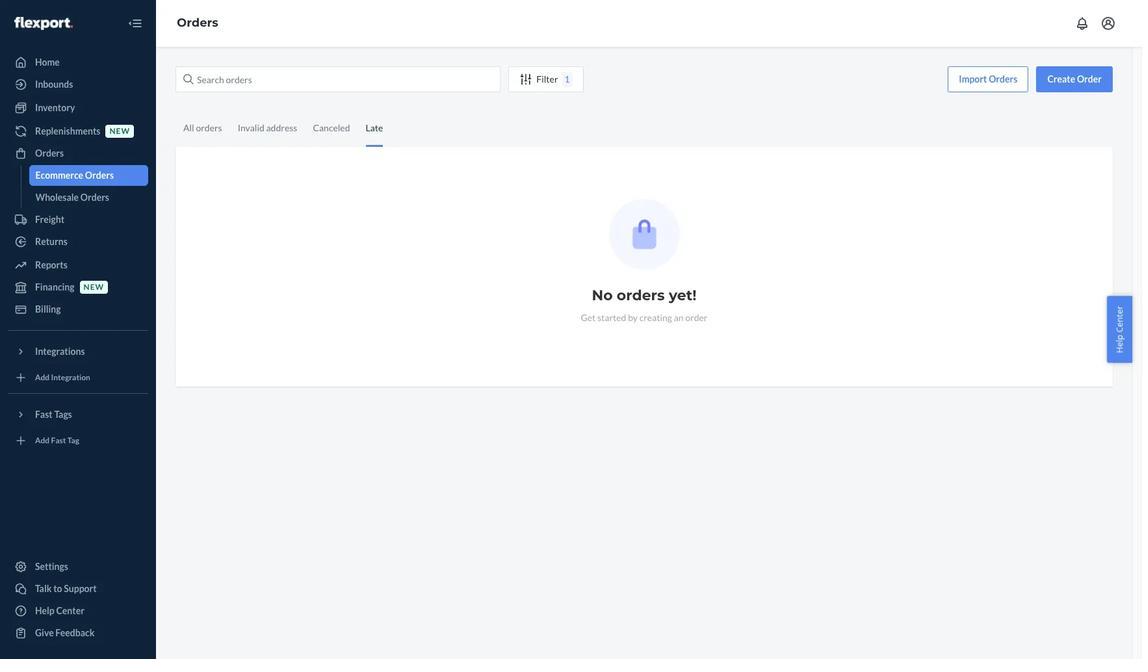 Task type: vqa. For each thing, say whether or not it's contained in the screenshot.
1st choose from the bottom
no



Task type: describe. For each thing, give the bounding box(es) containing it.
talk to support button
[[8, 578, 148, 599]]

ecommerce orders link
[[29, 165, 148, 186]]

inbounds link
[[8, 74, 148, 95]]

orders for all
[[196, 122, 222, 133]]

empty list image
[[609, 199, 680, 270]]

home
[[35, 57, 60, 68]]

add for add fast tag
[[35, 436, 50, 446]]

wholesale
[[35, 192, 79, 203]]

open notifications image
[[1074, 16, 1090, 31]]

get
[[581, 312, 596, 323]]

1
[[565, 73, 570, 84]]

returns link
[[8, 231, 148, 252]]

create
[[1047, 73, 1075, 84]]

billing
[[35, 304, 61, 315]]

filter 1
[[536, 73, 570, 84]]

integrations
[[35, 346, 85, 357]]

canceled
[[313, 122, 350, 133]]

create order
[[1047, 73, 1102, 84]]

add fast tag
[[35, 436, 79, 446]]

talk
[[35, 583, 52, 594]]

financing
[[35, 281, 74, 292]]

inbounds
[[35, 79, 73, 90]]

1 vertical spatial fast
[[51, 436, 66, 446]]

tag
[[67, 436, 79, 446]]

fast tags button
[[8, 404, 148, 425]]

an
[[674, 312, 684, 323]]

get started by creating an order
[[581, 312, 708, 323]]

all orders
[[183, 122, 222, 133]]

1 vertical spatial center
[[56, 605, 84, 616]]

fast inside dropdown button
[[35, 409, 52, 420]]

integrations button
[[8, 341, 148, 362]]

home link
[[8, 52, 148, 73]]

order
[[1077, 73, 1102, 84]]

freight
[[35, 214, 64, 225]]

to
[[53, 583, 62, 594]]

Search orders text field
[[175, 66, 500, 92]]

search image
[[183, 74, 194, 84]]

integration
[[51, 373, 90, 382]]

orders up search icon
[[177, 16, 218, 30]]

address
[[266, 122, 297, 133]]

settings link
[[8, 556, 148, 577]]

all
[[183, 122, 194, 133]]

import orders button
[[948, 66, 1029, 92]]

ecommerce
[[35, 170, 83, 181]]

import orders
[[959, 73, 1017, 84]]

inventory link
[[8, 97, 148, 118]]

ecommerce orders
[[35, 170, 114, 181]]

1 vertical spatial help center
[[35, 605, 84, 616]]

late
[[366, 122, 383, 133]]



Task type: locate. For each thing, give the bounding box(es) containing it.
close navigation image
[[127, 16, 143, 31]]

new down inventory link
[[109, 126, 130, 136]]

add
[[35, 373, 50, 382], [35, 436, 50, 446]]

give feedback button
[[8, 623, 148, 643]]

0 horizontal spatial help center
[[35, 605, 84, 616]]

1 horizontal spatial center
[[1114, 306, 1125, 333]]

1 vertical spatial orders link
[[8, 143, 148, 164]]

add for add integration
[[35, 373, 50, 382]]

add left integration
[[35, 373, 50, 382]]

1 horizontal spatial new
[[109, 126, 130, 136]]

orders for no
[[617, 287, 665, 304]]

1 horizontal spatial help
[[1114, 335, 1125, 353]]

orders up wholesale orders link
[[85, 170, 114, 181]]

invalid
[[238, 122, 264, 133]]

orders link up ecommerce orders
[[8, 143, 148, 164]]

freight link
[[8, 209, 148, 230]]

1 horizontal spatial orders link
[[177, 16, 218, 30]]

no orders yet!
[[592, 287, 697, 304]]

help center
[[1114, 306, 1125, 353], [35, 605, 84, 616]]

give
[[35, 627, 54, 638]]

no
[[592, 287, 613, 304]]

orders for wholesale orders
[[80, 192, 109, 203]]

0 vertical spatial add
[[35, 373, 50, 382]]

orders inside wholesale orders link
[[80, 192, 109, 203]]

orders
[[196, 122, 222, 133], [617, 287, 665, 304]]

2 add from the top
[[35, 436, 50, 446]]

add integration
[[35, 373, 90, 382]]

invalid address
[[238, 122, 297, 133]]

0 vertical spatial help
[[1114, 335, 1125, 353]]

orders for import orders
[[989, 73, 1017, 84]]

fast
[[35, 409, 52, 420], [51, 436, 66, 446]]

fast tags
[[35, 409, 72, 420]]

add integration link
[[8, 367, 148, 388]]

0 horizontal spatial center
[[56, 605, 84, 616]]

feedback
[[55, 627, 95, 638]]

started
[[597, 312, 626, 323]]

wholesale orders
[[35, 192, 109, 203]]

0 vertical spatial new
[[109, 126, 130, 136]]

new
[[109, 126, 130, 136], [84, 282, 104, 292]]

0 vertical spatial fast
[[35, 409, 52, 420]]

0 vertical spatial help center
[[1114, 306, 1125, 353]]

orders inside orders link
[[35, 148, 64, 159]]

0 vertical spatial orders link
[[177, 16, 218, 30]]

fast left tags
[[35, 409, 52, 420]]

0 horizontal spatial orders link
[[8, 143, 148, 164]]

orders for ecommerce orders
[[85, 170, 114, 181]]

help center button
[[1107, 296, 1132, 363]]

add down fast tags
[[35, 436, 50, 446]]

reports
[[35, 259, 67, 270]]

orders inside import orders button
[[989, 73, 1017, 84]]

open account menu image
[[1100, 16, 1116, 31]]

fast left tag
[[51, 436, 66, 446]]

orders
[[177, 16, 218, 30], [989, 73, 1017, 84], [35, 148, 64, 159], [85, 170, 114, 181], [80, 192, 109, 203]]

flexport logo image
[[14, 17, 73, 30]]

1 vertical spatial orders
[[617, 287, 665, 304]]

replenishments
[[35, 125, 100, 136]]

new for financing
[[84, 282, 104, 292]]

inventory
[[35, 102, 75, 113]]

settings
[[35, 561, 68, 572]]

center inside button
[[1114, 306, 1125, 333]]

0 vertical spatial center
[[1114, 306, 1125, 333]]

orders right all
[[196, 122, 222, 133]]

center
[[1114, 306, 1125, 333], [56, 605, 84, 616]]

0 horizontal spatial new
[[84, 282, 104, 292]]

orders up ecommerce
[[35, 148, 64, 159]]

add fast tag link
[[8, 430, 148, 451]]

support
[[64, 583, 97, 594]]

help center inside button
[[1114, 306, 1125, 353]]

1 vertical spatial new
[[84, 282, 104, 292]]

returns
[[35, 236, 67, 247]]

creating
[[639, 312, 672, 323]]

help center link
[[8, 601, 148, 621]]

1 vertical spatial help
[[35, 605, 54, 616]]

1 horizontal spatial orders
[[617, 287, 665, 304]]

0 horizontal spatial help
[[35, 605, 54, 616]]

orders inside ecommerce orders link
[[85, 170, 114, 181]]

1 vertical spatial add
[[35, 436, 50, 446]]

0 horizontal spatial orders
[[196, 122, 222, 133]]

filter
[[536, 73, 558, 84]]

help inside button
[[1114, 335, 1125, 353]]

help
[[1114, 335, 1125, 353], [35, 605, 54, 616]]

reports link
[[8, 255, 148, 276]]

order
[[685, 312, 708, 323]]

orders down ecommerce orders link
[[80, 192, 109, 203]]

orders right import
[[989, 73, 1017, 84]]

create order link
[[1036, 66, 1113, 92]]

wholesale orders link
[[29, 187, 148, 208]]

give feedback
[[35, 627, 95, 638]]

new down reports link
[[84, 282, 104, 292]]

import
[[959, 73, 987, 84]]

orders link up search icon
[[177, 16, 218, 30]]

orders link
[[177, 16, 218, 30], [8, 143, 148, 164]]

talk to support
[[35, 583, 97, 594]]

by
[[628, 312, 638, 323]]

new for replenishments
[[109, 126, 130, 136]]

orders up get started by creating an order
[[617, 287, 665, 304]]

1 add from the top
[[35, 373, 50, 382]]

billing link
[[8, 299, 148, 320]]

yet!
[[669, 287, 697, 304]]

tags
[[54, 409, 72, 420]]

1 horizontal spatial help center
[[1114, 306, 1125, 353]]

0 vertical spatial orders
[[196, 122, 222, 133]]



